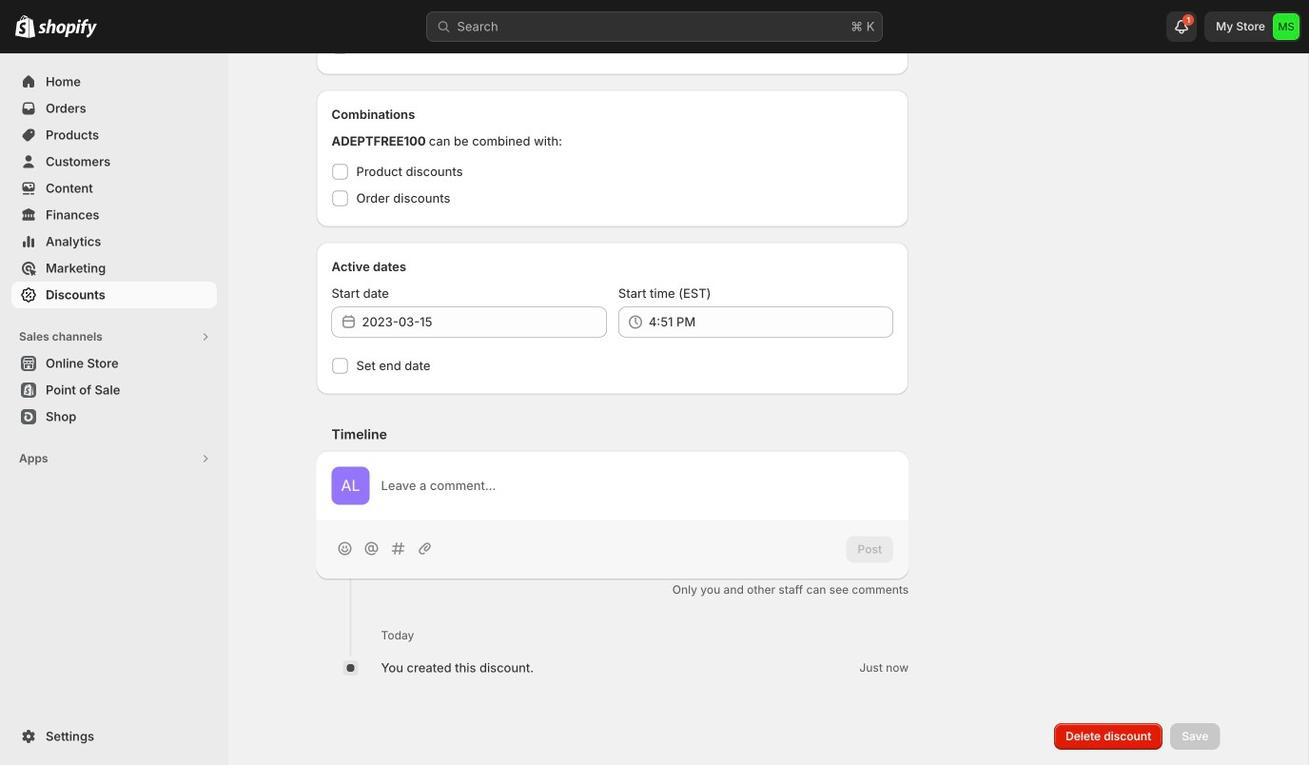Task type: locate. For each thing, give the bounding box(es) containing it.
0 horizontal spatial shopify image
[[15, 15, 35, 38]]

Enter time text field
[[649, 307, 894, 337]]

YYYY-MM-DD text field
[[362, 307, 607, 337]]

shopify image
[[15, 15, 35, 38], [38, 19, 97, 38]]



Task type: vqa. For each thing, say whether or not it's contained in the screenshot.
LEAVE A COMMENT... Text Field
yes



Task type: describe. For each thing, give the bounding box(es) containing it.
avatar with initials a l image
[[332, 467, 370, 505]]

Leave a comment... text field
[[381, 476, 894, 495]]

my store image
[[1273, 13, 1300, 40]]

1 horizontal spatial shopify image
[[38, 19, 97, 38]]



